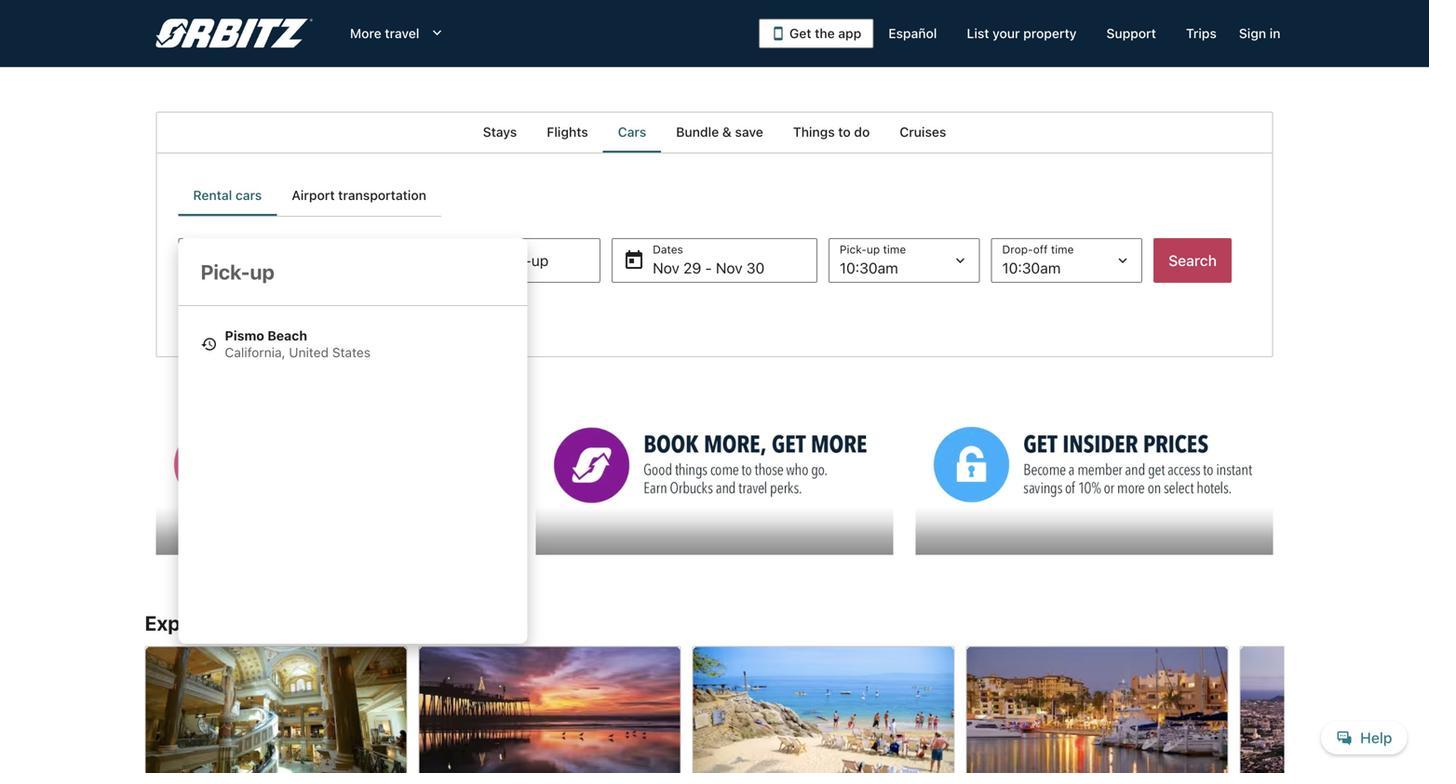 Task type: vqa. For each thing, say whether or not it's contained in the screenshot.
left a
no



Task type: locate. For each thing, give the bounding box(es) containing it.
0 horizontal spatial in
[[277, 611, 294, 636]]

get the app
[[789, 26, 861, 41]]

in
[[1270, 26, 1281, 41], [277, 611, 294, 636]]

puerto vallarta showing a beach, general coastal views and kayaking or canoeing image
[[692, 647, 955, 774]]

-
[[705, 259, 712, 277]]

sign in
[[1239, 26, 1281, 41]]

0 horizontal spatial nov
[[653, 259, 680, 277]]

0 horizontal spatial opens in a new window image
[[155, 403, 172, 419]]

bundle & save
[[676, 124, 763, 140]]

the
[[815, 26, 835, 41]]

nov right "-"
[[716, 259, 743, 277]]

show previous card image
[[134, 740, 156, 762]]

&
[[722, 124, 732, 140]]

support
[[1107, 26, 1156, 41]]

in inside dropdown button
[[1270, 26, 1281, 41]]

explore stays in trending destinations main content
[[0, 112, 1429, 774]]

pismo
[[225, 328, 264, 344]]

stays link
[[468, 112, 532, 153]]

1 vertical spatial in
[[277, 611, 294, 636]]

in inside main content
[[277, 611, 294, 636]]

airport transportation link
[[277, 175, 441, 216]]

small image
[[201, 336, 217, 353]]

pismo beach featuring a sunset, views and tropical scenes image
[[419, 647, 681, 774]]

1 horizontal spatial opens in a new window image
[[535, 403, 552, 419]]

2 horizontal spatial opens in a new window image
[[915, 403, 932, 419]]

0 vertical spatial tab list
[[156, 112, 1273, 153]]

nov 29 - nov 30
[[653, 259, 765, 277]]

explore
[[145, 611, 217, 636]]

transportation
[[338, 188, 426, 203]]

things to do link
[[778, 112, 885, 153]]

app
[[838, 26, 861, 41]]

español
[[888, 26, 937, 41]]

list your property link
[[952, 17, 1092, 50]]

stays
[[221, 611, 273, 636]]

nov 29 - nov 30 button
[[612, 238, 817, 283]]

support link
[[1092, 17, 1171, 50]]

cars link
[[603, 112, 661, 153]]

0 vertical spatial in
[[1270, 26, 1281, 41]]

cruises
[[900, 124, 946, 140]]

states
[[332, 345, 371, 360]]

1 horizontal spatial in
[[1270, 26, 1281, 41]]

nov
[[653, 259, 680, 277], [716, 259, 743, 277]]

trending
[[298, 611, 379, 636]]

sign
[[1239, 26, 1266, 41]]

your
[[993, 26, 1020, 41]]

rental
[[193, 188, 232, 203]]

in right sign
[[1270, 26, 1281, 41]]

1 horizontal spatial nov
[[716, 259, 743, 277]]

nov left 29
[[653, 259, 680, 277]]

more travel
[[350, 26, 419, 41]]

1 vertical spatial tab list
[[178, 175, 441, 216]]

marina cabo san lucas which includes a marina, a coastal town and night scenes image
[[966, 647, 1229, 774]]

español button
[[874, 17, 952, 50]]

get
[[789, 26, 811, 41]]

flights
[[547, 124, 588, 140]]

tab list
[[156, 112, 1273, 153], [178, 175, 441, 216]]

in right stays
[[277, 611, 294, 636]]

opens in a new window image
[[155, 403, 172, 419], [535, 403, 552, 419], [915, 403, 932, 419]]



Task type: describe. For each thing, give the bounding box(es) containing it.
travel
[[385, 26, 419, 41]]

3 opens in a new window image from the left
[[915, 403, 932, 419]]

beach
[[268, 328, 307, 344]]

pismo beach california, united states
[[225, 328, 371, 360]]

things
[[793, 124, 835, 140]]

save
[[735, 124, 763, 140]]

more
[[350, 26, 381, 41]]

cars
[[618, 124, 646, 140]]

1 nov from the left
[[653, 259, 680, 277]]

more travel button
[[335, 17, 460, 50]]

to
[[838, 124, 851, 140]]

california,
[[225, 345, 285, 360]]

things to do
[[793, 124, 870, 140]]

bundle & save link
[[661, 112, 778, 153]]

show next card image
[[1273, 740, 1296, 762]]

explore stays in trending destinations
[[145, 611, 502, 636]]

do
[[854, 124, 870, 140]]

airport
[[292, 188, 335, 203]]

search
[[1169, 252, 1217, 270]]

flights link
[[532, 112, 603, 153]]

stays
[[483, 124, 517, 140]]

destinations
[[384, 611, 502, 636]]

bundle
[[676, 124, 719, 140]]

tab list containing stays
[[156, 112, 1273, 153]]

property
[[1023, 26, 1077, 41]]

rental cars
[[193, 188, 262, 203]]

tab list containing rental cars
[[178, 175, 441, 216]]

cruises link
[[885, 112, 961, 153]]

1 opens in a new window image from the left
[[155, 403, 172, 419]]

trips
[[1186, 26, 1217, 41]]

29
[[683, 259, 701, 277]]

airport transportation
[[292, 188, 426, 203]]

orbitz logo image
[[156, 19, 313, 48]]

cars
[[236, 188, 262, 203]]

sign in button
[[1232, 17, 1288, 50]]

get the app link
[[759, 19, 874, 48]]

las vegas featuring interior views image
[[145, 647, 407, 774]]

Pick-up text field
[[178, 238, 527, 305]]

list your property
[[967, 26, 1077, 41]]

2 opens in a new window image from the left
[[535, 403, 552, 419]]

search button
[[1154, 238, 1232, 283]]

30
[[747, 259, 765, 277]]

rental cars link
[[178, 175, 277, 216]]

trips link
[[1171, 17, 1232, 50]]

2 nov from the left
[[716, 259, 743, 277]]

download the app button image
[[771, 26, 786, 41]]

united
[[289, 345, 329, 360]]

list
[[967, 26, 989, 41]]



